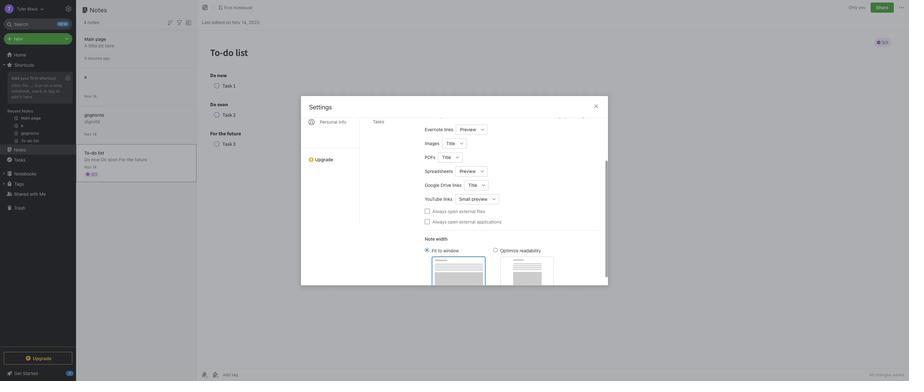 Task type: locate. For each thing, give the bounding box(es) containing it.
nov 14 down sfgnsfd
[[84, 132, 97, 137]]

upgrade
[[315, 157, 333, 162], [33, 356, 52, 362]]

open for always open external files
[[448, 209, 458, 214]]

0 vertical spatial upgrade
[[315, 157, 333, 162]]

preview button
[[456, 125, 478, 135], [456, 166, 477, 177]]

close image
[[592, 103, 600, 110]]

sfgnsfd
[[84, 119, 100, 124]]

1 horizontal spatial your
[[441, 114, 449, 119]]

shortcut
[[39, 76, 56, 81]]

1 nov 14 from the top
[[84, 94, 97, 99]]

open
[[448, 209, 458, 214], [448, 219, 458, 225]]

recent
[[7, 109, 21, 114]]

your
[[20, 76, 29, 81], [441, 114, 449, 119]]

external up always open external applications
[[459, 209, 476, 214]]

group
[[0, 70, 76, 147]]

1 always from the top
[[432, 209, 447, 214]]

always for always open external files
[[432, 209, 447, 214]]

notes inside group
[[22, 109, 33, 114]]

nov 14
[[84, 94, 97, 99], [84, 132, 97, 137], [84, 165, 97, 170]]

2 vertical spatial nov 14
[[84, 165, 97, 170]]

0 vertical spatial external
[[459, 209, 476, 214]]

do down to-
[[84, 157, 90, 162]]

links
[[492, 114, 501, 119], [444, 127, 453, 132], [452, 183, 462, 188], [443, 197, 453, 202]]

preview up title field
[[460, 169, 476, 174]]

nov
[[232, 19, 240, 25], [84, 94, 91, 99], [84, 132, 91, 137], [84, 165, 91, 170]]

title button up 'choose default view option for pdfs' field
[[442, 139, 457, 149]]

1 horizontal spatial to
[[438, 248, 442, 254]]

0 vertical spatial notes
[[90, 6, 107, 14]]

your for first
[[20, 76, 29, 81]]

youtube
[[425, 197, 442, 202]]

always right the always open external applications option
[[432, 219, 447, 225]]

0/3
[[91, 172, 97, 177]]

edited
[[212, 19, 225, 25]]

2 always from the top
[[432, 219, 447, 225]]

links left and
[[492, 114, 501, 119]]

title up 'choose default view option for pdfs' field
[[446, 141, 455, 146]]

evernote links
[[425, 127, 453, 132]]

links right drive
[[452, 183, 462, 188]]

1 vertical spatial your
[[441, 114, 449, 119]]

tab list
[[301, 56, 360, 224]]

external for applications
[[459, 219, 476, 225]]

2 nov 14 from the top
[[84, 132, 97, 137]]

nov down e
[[84, 94, 91, 99]]

1 vertical spatial notes
[[22, 109, 33, 114]]

the right for
[[127, 157, 134, 162]]

2 14 from the top
[[92, 132, 97, 137]]

1 14 from the top
[[92, 94, 97, 99]]

2 vertical spatial title
[[468, 183, 477, 188]]

0 horizontal spatial tasks
[[14, 157, 25, 163]]

the left ...
[[22, 83, 28, 88]]

always right always open external files checkbox
[[432, 209, 447, 214]]

1 vertical spatial on
[[44, 83, 49, 88]]

0 horizontal spatial on
[[44, 83, 49, 88]]

and
[[502, 114, 509, 119]]

last
[[202, 19, 211, 25]]

the inside group
[[22, 83, 28, 88]]

main page a little bit here
[[84, 36, 114, 48]]

tree
[[0, 50, 76, 347]]

3 nov 14 from the top
[[84, 165, 97, 170]]

preview button for spreadsheets
[[456, 166, 477, 177]]

preview down views
[[460, 127, 476, 132]]

0 horizontal spatial the
[[22, 83, 28, 88]]

1 vertical spatial the
[[127, 157, 134, 162]]

14
[[92, 94, 97, 99], [92, 132, 97, 137], [92, 165, 97, 170]]

14 up gngnsrns
[[92, 94, 97, 99]]

tree containing home
[[0, 50, 76, 347]]

add tag image
[[211, 372, 219, 379]]

preview for evernote links
[[460, 127, 476, 132]]

1 vertical spatial title
[[442, 155, 451, 160]]

small preview
[[459, 197, 488, 202]]

pdfs
[[425, 155, 435, 160]]

first
[[224, 5, 233, 10]]

on left a
[[44, 83, 49, 88]]

your up click the ...
[[20, 76, 29, 81]]

0 vertical spatial the
[[22, 83, 28, 88]]

google
[[425, 183, 439, 188]]

add a reminder image
[[201, 372, 208, 379]]

youtube links
[[425, 197, 453, 202]]

nov left 14,
[[232, 19, 240, 25]]

click
[[11, 83, 21, 88]]

2 vertical spatial 14
[[92, 165, 97, 170]]

1 vertical spatial preview
[[460, 169, 476, 174]]

1 horizontal spatial on
[[226, 19, 231, 25]]

home
[[14, 52, 26, 58]]

Search text field
[[8, 18, 68, 30]]

5 minutes ago
[[84, 56, 110, 61]]

first
[[30, 76, 38, 81]]

tasks
[[373, 119, 384, 124], [14, 157, 25, 163]]

choose your default views for new links and attachments.
[[425, 114, 535, 119]]

1 vertical spatial title button
[[438, 152, 453, 163]]

shared
[[14, 192, 28, 197]]

open up always open external applications
[[448, 209, 458, 214]]

0 vertical spatial title
[[446, 141, 455, 146]]

on right edited
[[226, 19, 231, 25]]

upgrade button
[[301, 148, 359, 165], [4, 353, 72, 365]]

0 horizontal spatial do
[[84, 157, 90, 162]]

preview button up title field
[[456, 166, 477, 177]]

preview inside preview field
[[460, 127, 476, 132]]

0 vertical spatial to
[[56, 89, 60, 94]]

new button
[[4, 33, 72, 45]]

applications
[[477, 219, 502, 225]]

0 vertical spatial on
[[226, 19, 231, 25]]

0 horizontal spatial your
[[20, 76, 29, 81]]

links down drive
[[443, 197, 453, 202]]

1 vertical spatial preview button
[[456, 166, 477, 177]]

None search field
[[8, 18, 68, 30]]

share button
[[871, 3, 894, 13]]

14 up 0/3
[[92, 165, 97, 170]]

window
[[443, 248, 459, 254]]

1 vertical spatial always
[[432, 219, 447, 225]]

attachments.
[[510, 114, 535, 119]]

fit to window
[[432, 248, 459, 254]]

0 horizontal spatial upgrade button
[[4, 353, 72, 365]]

2 external from the top
[[459, 219, 476, 225]]

the
[[22, 83, 28, 88], [127, 157, 134, 162]]

preview button down views
[[456, 125, 478, 135]]

a
[[84, 43, 87, 48]]

expand notebooks image
[[2, 171, 7, 177]]

evernote
[[425, 127, 443, 132]]

0 vertical spatial your
[[20, 76, 29, 81]]

0 vertical spatial always
[[432, 209, 447, 214]]

2 vertical spatial title button
[[464, 180, 479, 191]]

it
[[20, 94, 22, 99]]

upgrade for the leftmost 'upgrade' popup button
[[33, 356, 52, 362]]

title button down choose default view option for spreadsheets "field"
[[464, 180, 479, 191]]

title inside choose default view option for images field
[[446, 141, 455, 146]]

personal info
[[320, 119, 346, 125]]

to inside "icon on a note, notebook, stack or tag to add it here."
[[56, 89, 60, 94]]

do now do soon for the future
[[84, 157, 147, 162]]

your left default
[[441, 114, 449, 119]]

1 vertical spatial upgrade
[[33, 356, 52, 362]]

nov 14 up 0/3
[[84, 165, 97, 170]]

0 vertical spatial tasks
[[373, 119, 384, 124]]

0 vertical spatial nov 14
[[84, 94, 97, 99]]

expand tags image
[[2, 182, 7, 187]]

option group
[[425, 248, 554, 288]]

external down always open external files
[[459, 219, 476, 225]]

choose
[[425, 114, 439, 119]]

notes up the tasks button
[[14, 147, 26, 153]]

1 horizontal spatial the
[[127, 157, 134, 162]]

1 horizontal spatial do
[[101, 157, 107, 162]]

0 vertical spatial 14
[[92, 94, 97, 99]]

1 vertical spatial tasks
[[14, 157, 25, 163]]

0 vertical spatial preview
[[460, 127, 476, 132]]

2 do from the left
[[101, 157, 107, 162]]

images
[[425, 141, 440, 146]]

upgrade inside tab list
[[315, 157, 333, 162]]

1 horizontal spatial upgrade button
[[301, 148, 359, 165]]

1 vertical spatial external
[[459, 219, 476, 225]]

spreadsheets
[[425, 169, 453, 174]]

preview inside choose default view option for spreadsheets "field"
[[460, 169, 476, 174]]

title button right pdfs
[[438, 152, 453, 163]]

2 open from the top
[[448, 219, 458, 225]]

option group containing fit to window
[[425, 248, 554, 288]]

to right fit
[[438, 248, 442, 254]]

1 vertical spatial open
[[448, 219, 458, 225]]

notes right recent
[[22, 109, 33, 114]]

external for files
[[459, 209, 476, 214]]

now
[[91, 157, 100, 162]]

title up small preview button
[[468, 183, 477, 188]]

your inside group
[[20, 76, 29, 81]]

title inside field
[[468, 183, 477, 188]]

tags
[[14, 181, 24, 187]]

small
[[459, 197, 470, 202]]

1 horizontal spatial upgrade
[[315, 157, 333, 162]]

info
[[339, 119, 346, 125]]

add
[[11, 94, 19, 99]]

title button for google drive links
[[464, 180, 479, 191]]

1 vertical spatial nov 14
[[84, 132, 97, 137]]

on inside "icon on a note, notebook, stack or tag to add it here."
[[44, 83, 49, 88]]

add
[[11, 76, 19, 81]]

1 vertical spatial upgrade button
[[4, 353, 72, 365]]

5
[[84, 56, 87, 61]]

to down the note,
[[56, 89, 60, 94]]

tasks inside button
[[14, 157, 25, 163]]

files
[[477, 209, 485, 214]]

title button
[[442, 139, 457, 149], [438, 152, 453, 163], [464, 180, 479, 191]]

1 vertical spatial 14
[[92, 132, 97, 137]]

nov 14 up gngnsrns
[[84, 94, 97, 99]]

0 vertical spatial open
[[448, 209, 458, 214]]

your for default
[[441, 114, 449, 119]]

always
[[432, 209, 447, 214], [432, 219, 447, 225]]

notes
[[90, 6, 107, 14], [22, 109, 33, 114], [14, 147, 26, 153]]

1 open from the top
[[448, 209, 458, 214]]

views
[[465, 114, 475, 119]]

options?
[[563, 114, 580, 119]]

0 horizontal spatial upgrade
[[33, 356, 52, 362]]

0 vertical spatial preview button
[[456, 125, 478, 135]]

0 vertical spatial upgrade button
[[301, 148, 359, 165]]

notes up notes
[[90, 6, 107, 14]]

1 external from the top
[[459, 209, 476, 214]]

title inside 'choose default view option for pdfs' field
[[442, 155, 451, 160]]

14 down sfgnsfd
[[92, 132, 97, 137]]

title up spreadsheets
[[442, 155, 451, 160]]

nov 14 for e
[[84, 94, 97, 99]]

0 horizontal spatial to
[[56, 89, 60, 94]]

0 vertical spatial title button
[[442, 139, 457, 149]]

e
[[84, 74, 87, 80]]

soon
[[108, 157, 118, 162]]

do down list
[[101, 157, 107, 162]]

open down always open external files
[[448, 219, 458, 225]]

Choose default view option for YouTube links field
[[455, 194, 499, 204]]

gngnsrns
[[84, 112, 104, 118]]

1 horizontal spatial tasks
[[373, 119, 384, 124]]

2 vertical spatial notes
[[14, 147, 26, 153]]



Task type: describe. For each thing, give the bounding box(es) containing it.
trash link
[[0, 203, 76, 213]]

notes
[[88, 20, 99, 25]]

nov down sfgnsfd
[[84, 132, 91, 137]]

are
[[548, 114, 554, 119]]

Always open external files checkbox
[[425, 209, 430, 214]]

title for images
[[446, 141, 455, 146]]

tasks tab
[[368, 116, 415, 127]]

with
[[30, 192, 38, 197]]

Choose default view option for Evernote links field
[[456, 125, 488, 135]]

1 vertical spatial to
[[438, 248, 442, 254]]

title for google drive links
[[468, 183, 477, 188]]

icon
[[35, 83, 43, 88]]

minutes
[[88, 56, 102, 61]]

always open external files
[[432, 209, 485, 214]]

drive
[[441, 183, 451, 188]]

settings
[[309, 103, 332, 111]]

title button for pdfs
[[438, 152, 453, 163]]

always open external applications
[[432, 219, 502, 225]]

only you
[[849, 5, 866, 10]]

tab list containing personal info
[[301, 56, 360, 224]]

group containing add your first shortcut
[[0, 70, 76, 147]]

future
[[135, 157, 147, 162]]

google drive links
[[425, 183, 462, 188]]

page
[[96, 36, 106, 42]]

1 do from the left
[[84, 157, 90, 162]]

here.
[[23, 94, 33, 99]]

notes link
[[0, 145, 76, 155]]

preview button for evernote links
[[456, 125, 478, 135]]

notebooks
[[14, 171, 36, 177]]

trash
[[14, 206, 25, 211]]

Optimize readability radio
[[493, 248, 498, 253]]

first notebook button
[[216, 3, 255, 12]]

all
[[869, 373, 874, 378]]

notebook
[[234, 5, 252, 10]]

note width
[[425, 236, 448, 242]]

note window element
[[197, 0, 909, 382]]

gngnsrns sfgnsfd
[[84, 112, 104, 124]]

on inside note window element
[[226, 19, 231, 25]]

preview for spreadsheets
[[460, 169, 476, 174]]

open for always open external applications
[[448, 219, 458, 225]]

optimize
[[500, 248, 518, 254]]

2023
[[249, 19, 259, 25]]

optimize readability
[[500, 248, 541, 254]]

width
[[436, 236, 448, 242]]

shortcuts
[[14, 62, 34, 68]]

3 14 from the top
[[92, 165, 97, 170]]

readability
[[520, 248, 541, 254]]

bit
[[98, 43, 104, 48]]

for
[[477, 114, 482, 119]]

settings image
[[65, 5, 72, 13]]

note list element
[[76, 0, 197, 382]]

notes inside note list element
[[90, 6, 107, 14]]

fit
[[432, 248, 437, 254]]

tasks button
[[0, 155, 76, 165]]

nov 14 for gngnsrns
[[84, 132, 97, 137]]

nov up 0/3
[[84, 165, 91, 170]]

Choose default view option for Images field
[[442, 139, 467, 149]]

list
[[98, 150, 104, 156]]

shared with me
[[14, 192, 46, 197]]

note
[[425, 236, 435, 242]]

4 notes
[[84, 20, 99, 25]]

Always open external applications checkbox
[[425, 220, 430, 225]]

always for always open external applications
[[432, 219, 447, 225]]

only
[[849, 5, 858, 10]]

nov inside note window element
[[232, 19, 240, 25]]

new
[[483, 114, 491, 119]]

shared with me link
[[0, 189, 76, 199]]

Choose default view option for Spreadsheets field
[[456, 166, 487, 177]]

...
[[29, 83, 34, 88]]

stack
[[32, 89, 42, 94]]

14,
[[242, 19, 247, 25]]

to-do list
[[84, 150, 104, 156]]

here
[[105, 43, 114, 48]]

share
[[876, 5, 889, 10]]

links right the evernote
[[444, 127, 453, 132]]

you
[[859, 5, 866, 10]]

icon on a note, notebook, stack or tag to add it here.
[[11, 83, 63, 99]]

main
[[84, 36, 94, 42]]

my
[[555, 114, 561, 119]]

what
[[536, 114, 547, 119]]

title button for images
[[442, 139, 457, 149]]

the inside note list element
[[127, 157, 134, 162]]

little
[[88, 43, 97, 48]]

me
[[39, 192, 46, 197]]

to-
[[84, 150, 91, 156]]

shortcuts button
[[0, 60, 76, 70]]

4
[[84, 20, 86, 25]]

all changes saved
[[869, 373, 904, 378]]

personal
[[320, 119, 338, 125]]

recent notes
[[7, 109, 33, 114]]

home link
[[0, 50, 76, 60]]

tag
[[48, 89, 55, 94]]

new
[[14, 36, 23, 42]]

Choose default view option for PDFs field
[[438, 152, 463, 163]]

Fit to window radio
[[425, 248, 429, 253]]

14 for e
[[92, 94, 97, 99]]

add your first shortcut
[[11, 76, 56, 81]]

ago
[[103, 56, 110, 61]]

tasks inside tab
[[373, 119, 384, 124]]

click the ...
[[11, 83, 34, 88]]

a
[[50, 83, 52, 88]]

upgrade for 'upgrade' popup button within tab list
[[315, 157, 333, 162]]

title for pdfs
[[442, 155, 451, 160]]

Note Editor text field
[[197, 30, 909, 369]]

Choose default view option for Google Drive links field
[[464, 180, 489, 191]]

tags button
[[0, 179, 76, 189]]

notebook,
[[11, 89, 31, 94]]

or
[[43, 89, 47, 94]]

14 for gngnsrns
[[92, 132, 97, 137]]

upgrade button inside tab list
[[301, 148, 359, 165]]

expand note image
[[201, 4, 209, 11]]



Task type: vqa. For each thing, say whether or not it's contained in the screenshot.


